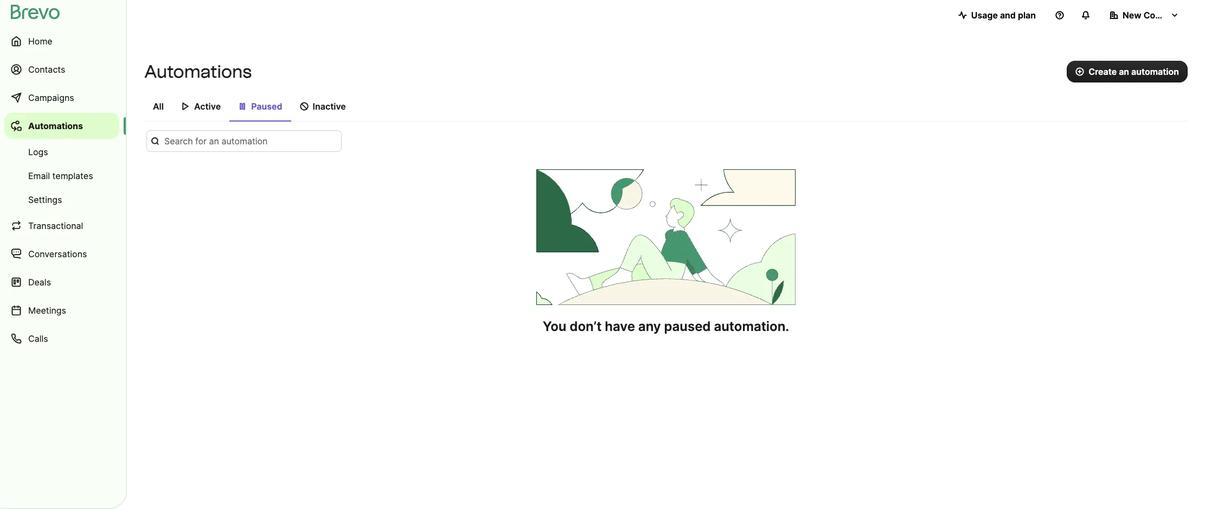 Task type: vqa. For each thing, say whether or not it's contained in the screenshot.
"create" inside Your automations will appear here. tab panel
no



Task type: describe. For each thing, give the bounding box(es) containing it.
home
[[28, 36, 52, 47]]

workflow-list-search-input search field
[[147, 130, 342, 152]]

contacts link
[[4, 56, 119, 82]]

calls link
[[4, 326, 119, 352]]

logs
[[28, 147, 48, 157]]

deals link
[[4, 269, 119, 295]]

contacts
[[28, 64, 65, 75]]

campaigns
[[28, 92, 74, 103]]

email templates
[[28, 170, 93, 181]]

transactional
[[28, 220, 83, 231]]

usage
[[972, 10, 998, 21]]

automation
[[1132, 66, 1180, 77]]

1 horizontal spatial automations
[[144, 61, 252, 82]]

automation.
[[714, 319, 790, 334]]

you don't have any paused automation. tab panel
[[144, 130, 1188, 335]]

new
[[1123, 10, 1142, 21]]

tab list containing all
[[144, 96, 1188, 122]]

create an automation
[[1089, 66, 1180, 77]]

you don't have any paused automation.
[[543, 319, 790, 334]]

you
[[543, 319, 567, 334]]

usage and plan button
[[950, 4, 1045, 26]]

meetings
[[28, 305, 66, 316]]

conversations
[[28, 249, 87, 259]]

new company
[[1123, 10, 1184, 21]]

deals
[[28, 277, 51, 288]]

paused
[[665, 319, 711, 334]]

transactional link
[[4, 213, 119, 239]]



Task type: locate. For each thing, give the bounding box(es) containing it.
dxrbf image inside paused link
[[238, 102, 247, 111]]

meetings link
[[4, 297, 119, 323]]

email
[[28, 170, 50, 181]]

email templates link
[[4, 165, 119, 187]]

1 horizontal spatial dxrbf image
[[300, 102, 309, 111]]

home link
[[4, 28, 119, 54]]

settings link
[[4, 189, 119, 211]]

inactive link
[[291, 96, 355, 120]]

don't
[[570, 319, 602, 334]]

all link
[[144, 96, 173, 120]]

0 horizontal spatial dxrbf image
[[238, 102, 247, 111]]

0 horizontal spatial automations
[[28, 120, 83, 131]]

new company button
[[1102, 4, 1188, 26]]

dxrbf image
[[181, 102, 190, 111]]

create
[[1089, 66, 1117, 77]]

0 vertical spatial automations
[[144, 61, 252, 82]]

any
[[639, 319, 661, 334]]

1 vertical spatial automations
[[28, 120, 83, 131]]

dxrbf image for inactive
[[300, 102, 309, 111]]

active
[[194, 101, 221, 112]]

1 dxrbf image from the left
[[238, 102, 247, 111]]

usage and plan
[[972, 10, 1037, 21]]

inactive
[[313, 101, 346, 112]]

company
[[1144, 10, 1184, 21]]

all
[[153, 101, 164, 112]]

automations up the logs link
[[28, 120, 83, 131]]

paused
[[251, 101, 282, 112]]

2 dxrbf image from the left
[[300, 102, 309, 111]]

automations
[[144, 61, 252, 82], [28, 120, 83, 131]]

calls
[[28, 333, 48, 344]]

campaigns link
[[4, 85, 119, 111]]

templates
[[52, 170, 93, 181]]

paused link
[[230, 96, 291, 122]]

automations link
[[4, 113, 119, 139]]

dxrbf image inside inactive link
[[300, 102, 309, 111]]

conversations link
[[4, 241, 119, 267]]

automations up active
[[144, 61, 252, 82]]

dxrbf image left inactive
[[300, 102, 309, 111]]

have
[[605, 319, 635, 334]]

dxrbf image left the paused
[[238, 102, 247, 111]]

plan
[[1019, 10, 1037, 21]]

dxrbf image for paused
[[238, 102, 247, 111]]

tab list
[[144, 96, 1188, 122]]

an
[[1120, 66, 1130, 77]]

active link
[[173, 96, 230, 120]]

create an automation button
[[1068, 61, 1188, 82]]

dxrbf image
[[238, 102, 247, 111], [300, 102, 309, 111]]

settings
[[28, 194, 62, 205]]

and
[[1001, 10, 1016, 21]]

logs link
[[4, 141, 119, 163]]



